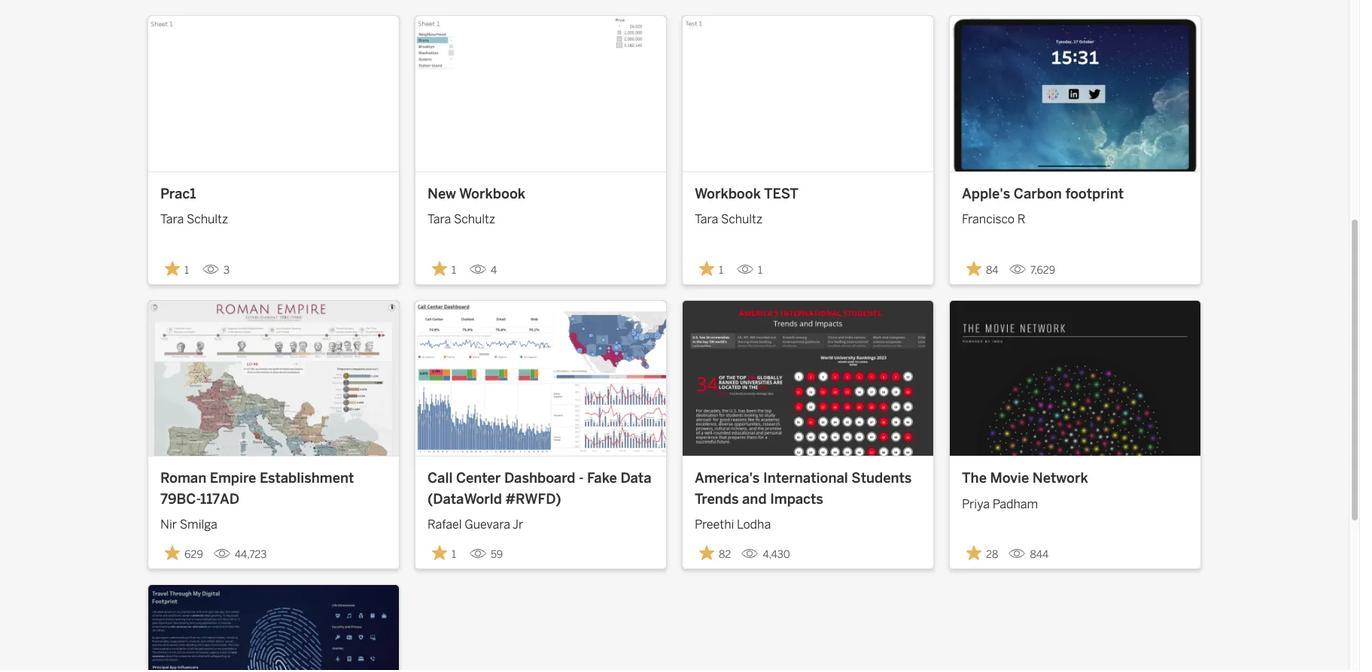 Task type: locate. For each thing, give the bounding box(es) containing it.
1
[[184, 264, 189, 277], [452, 264, 456, 277], [719, 264, 723, 277], [758, 264, 762, 277], [452, 549, 456, 562]]

schultz
[[187, 212, 228, 227], [454, 212, 495, 227], [721, 212, 763, 227]]

apple's carbon footprint link
[[962, 184, 1189, 205]]

2 schultz from the left
[[454, 212, 495, 227]]

tara schultz link for new workbook
[[428, 205, 654, 229]]

workbook
[[459, 186, 525, 202], [695, 186, 761, 202]]

1 tara from the left
[[160, 212, 184, 227]]

2 horizontal spatial schultz
[[721, 212, 763, 227]]

remove favorite button for america's international students trends and impacts
[[695, 541, 736, 566]]

roman empire establishment 79bc-117ad link
[[160, 469, 387, 510]]

remove favorite button for workbook test
[[695, 256, 731, 281]]

schultz for new workbook
[[454, 212, 495, 227]]

workbook thumbnail image for the movie network
[[950, 301, 1201, 456]]

tara schultz for prac1
[[160, 212, 228, 227]]

rafael guevara jr
[[428, 518, 523, 532]]

test
[[764, 186, 799, 202]]

2 tara schultz from the left
[[428, 212, 495, 227]]

Remove Favorite button
[[160, 256, 196, 281], [428, 256, 464, 281], [428, 541, 464, 566]]

trends
[[695, 491, 739, 508]]

0 horizontal spatial tara
[[160, 212, 184, 227]]

workbook thumbnail image for new workbook
[[416, 16, 666, 171]]

0 horizontal spatial tara schultz
[[160, 212, 228, 227]]

Remove Favorite button
[[695, 256, 731, 281], [962, 256, 1003, 281], [695, 541, 736, 566]]

rafael
[[428, 518, 462, 532]]

1 horizontal spatial schultz
[[454, 212, 495, 227]]

0 horizontal spatial schultz
[[187, 212, 228, 227]]

‫nir
[[160, 518, 177, 532]]

2 tara schultz link from the left
[[428, 205, 654, 229]]

#rwfd)
[[505, 491, 561, 508]]

workbook test
[[695, 186, 799, 202]]

2 tara from the left
[[428, 212, 451, 227]]

1 tara schultz from the left
[[160, 212, 228, 227]]

smilga‬‎
[[180, 518, 217, 532]]

1 horizontal spatial workbook
[[695, 186, 761, 202]]

2 horizontal spatial tara
[[695, 212, 718, 227]]

remove favorite button containing 1
[[695, 256, 731, 281]]

schultz down prac1
[[187, 212, 228, 227]]

tara down new
[[428, 212, 451, 227]]

new workbook link
[[428, 184, 654, 205]]

workbook left test
[[695, 186, 761, 202]]

3 tara from the left
[[695, 212, 718, 227]]

tara schultz down workbook test
[[695, 212, 763, 227]]

1 tara schultz link from the left
[[160, 205, 387, 229]]

tara down prac1
[[160, 212, 184, 227]]

(dataworld
[[428, 491, 502, 508]]

workbook test link
[[695, 184, 921, 205]]

2 workbook from the left
[[695, 186, 761, 202]]

priya padham link
[[962, 490, 1189, 514]]

tara schultz link
[[160, 205, 387, 229], [428, 205, 654, 229], [695, 205, 921, 229]]

schultz down the new workbook
[[454, 212, 495, 227]]

workbook thumbnail image for call center dashboard - fake data (dataworld #rwfd)
[[416, 301, 666, 456]]

schultz down workbook test
[[721, 212, 763, 227]]

tara schultz down prac1
[[160, 212, 228, 227]]

3 schultz from the left
[[721, 212, 763, 227]]

remove favorite button containing 84
[[962, 256, 1003, 281]]

carbon
[[1014, 186, 1062, 202]]

apple's
[[962, 186, 1010, 202]]

tara for prac1
[[160, 212, 184, 227]]

jr
[[513, 518, 523, 532]]

remove favorite button left the 4
[[428, 256, 464, 281]]

1 horizontal spatial tara
[[428, 212, 451, 227]]

1 schultz from the left
[[187, 212, 228, 227]]

schultz for prac1
[[187, 212, 228, 227]]

2 horizontal spatial tara schultz link
[[695, 205, 921, 229]]

0 horizontal spatial tara schultz link
[[160, 205, 387, 229]]

impacts
[[770, 491, 823, 508]]

the movie network
[[962, 471, 1088, 487]]

remove favorite button left 3
[[160, 256, 196, 281]]

-
[[579, 471, 584, 487]]

3 tara schultz from the left
[[695, 212, 763, 227]]

Remove Favorite button
[[962, 541, 1003, 566]]

remove favorite button for apple's carbon footprint
[[962, 256, 1003, 281]]

empire
[[210, 471, 256, 487]]

tara schultz link down test
[[695, 205, 921, 229]]

call center dashboard - fake data (dataworld #rwfd) link
[[428, 469, 654, 510]]

tara down workbook test
[[695, 212, 718, 227]]

workbook right new
[[459, 186, 525, 202]]

844 views element
[[1003, 543, 1055, 568]]

tara schultz for workbook test
[[695, 212, 763, 227]]

1 horizontal spatial tara schultz
[[428, 212, 495, 227]]

remove favorite button down rafael
[[428, 541, 464, 566]]

3 tara schultz link from the left
[[695, 205, 921, 229]]

and
[[742, 491, 767, 508]]

preethi
[[695, 518, 734, 532]]

2 horizontal spatial tara schultz
[[695, 212, 763, 227]]

dashboard
[[504, 471, 575, 487]]

fake
[[587, 471, 617, 487]]

center
[[456, 471, 501, 487]]

america's international students trends and impacts
[[695, 471, 912, 508]]

workbook thumbnail image for workbook test
[[683, 16, 933, 171]]

tara schultz
[[160, 212, 228, 227], [428, 212, 495, 227], [695, 212, 763, 227]]

4,430
[[763, 549, 790, 562]]

schultz for workbook test
[[721, 212, 763, 227]]

0 horizontal spatial workbook
[[459, 186, 525, 202]]

remove favorite button for call center dashboard - fake data (dataworld #rwfd)
[[428, 541, 464, 566]]

‫nir smilga‬‎ link
[[160, 510, 387, 534]]

tara for workbook test
[[695, 212, 718, 227]]

priya
[[962, 497, 990, 511]]

international
[[763, 471, 848, 487]]

remove favorite button containing 82
[[695, 541, 736, 566]]

workbook thumbnail image
[[148, 16, 399, 171], [416, 16, 666, 171], [683, 16, 933, 171], [950, 16, 1201, 171], [148, 301, 399, 456], [416, 301, 666, 456], [683, 301, 933, 456], [950, 301, 1201, 456], [148, 586, 399, 671]]

lodha
[[737, 518, 771, 532]]

tara schultz down the new workbook
[[428, 212, 495, 227]]

tara schultz link down the new workbook
[[428, 205, 654, 229]]

roman
[[160, 471, 206, 487]]

79bc-
[[160, 491, 200, 508]]

82
[[719, 549, 731, 562]]

tara schultz link up 3
[[160, 205, 387, 229]]

francisco r link
[[962, 205, 1189, 229]]

tara for new workbook
[[428, 212, 451, 227]]

padham
[[993, 497, 1038, 511]]

44,723 views element
[[208, 543, 273, 568]]

workbook thumbnail image for roman empire establishment 79bc-117ad
[[148, 301, 399, 456]]

3
[[224, 264, 230, 277]]

7,629
[[1030, 264, 1055, 277]]

4 views element
[[464, 258, 503, 283]]

1 horizontal spatial tara schultz link
[[428, 205, 654, 229]]

r
[[1017, 212, 1025, 227]]

preethi lodha link
[[695, 510, 921, 534]]

tara
[[160, 212, 184, 227], [428, 212, 451, 227], [695, 212, 718, 227]]



Task type: describe. For each thing, give the bounding box(es) containing it.
844
[[1030, 549, 1049, 562]]

movie
[[990, 471, 1029, 487]]

Remove Favorite button
[[160, 541, 208, 566]]

tara schultz for new workbook
[[428, 212, 495, 227]]

data
[[621, 471, 651, 487]]

workbook thumbnail image for prac1
[[148, 16, 399, 171]]

59 views element
[[464, 543, 509, 568]]

remove favorite button for prac1
[[160, 256, 196, 281]]

america's international students trends and impacts link
[[695, 469, 921, 510]]

1 workbook from the left
[[459, 186, 525, 202]]

network
[[1033, 471, 1088, 487]]

1 for workbook test
[[719, 264, 723, 277]]

1 view element
[[731, 258, 768, 283]]

call
[[428, 471, 453, 487]]

1 for call center dashboard - fake data (dataworld #rwfd)
[[452, 549, 456, 562]]

59
[[491, 549, 503, 562]]

francisco
[[962, 212, 1015, 227]]

the
[[962, 471, 987, 487]]

francisco r
[[962, 212, 1025, 227]]

apple's carbon footprint
[[962, 186, 1124, 202]]

tara schultz link for workbook test
[[695, 205, 921, 229]]

call center dashboard - fake data (dataworld #rwfd)
[[428, 471, 651, 508]]

prac1
[[160, 186, 196, 202]]

new
[[428, 186, 456, 202]]

7,629 views element
[[1003, 258, 1061, 283]]

1 for new workbook
[[452, 264, 456, 277]]

workbook thumbnail image for america's international students trends and impacts
[[683, 301, 933, 456]]

students
[[852, 471, 912, 487]]

28
[[986, 549, 998, 562]]

rafael guevara jr link
[[428, 510, 654, 534]]

44,723
[[235, 549, 267, 562]]

tara schultz link for prac1
[[160, 205, 387, 229]]

preethi lodha
[[695, 518, 771, 532]]

4
[[491, 264, 497, 277]]

3 views element
[[196, 258, 236, 283]]

the movie network link
[[962, 469, 1189, 490]]

‫nir smilga‬‎
[[160, 518, 217, 532]]

footprint
[[1065, 186, 1124, 202]]

new workbook
[[428, 186, 525, 202]]

4,430 views element
[[736, 543, 796, 568]]

84
[[986, 264, 999, 277]]

priya padham
[[962, 497, 1038, 511]]

remove favorite button for new workbook
[[428, 256, 464, 281]]

117ad
[[200, 491, 239, 508]]

america's
[[695, 471, 760, 487]]

629
[[184, 549, 203, 562]]

1 inside 'element'
[[758, 264, 762, 277]]

1 for prac1
[[184, 264, 189, 277]]

establishment
[[260, 471, 354, 487]]

guevara
[[465, 518, 510, 532]]

roman empire establishment 79bc-117ad
[[160, 471, 354, 508]]

prac1 link
[[160, 184, 387, 205]]

workbook thumbnail image for apple's carbon footprint
[[950, 16, 1201, 171]]



Task type: vqa. For each thing, say whether or not it's contained in the screenshot.


